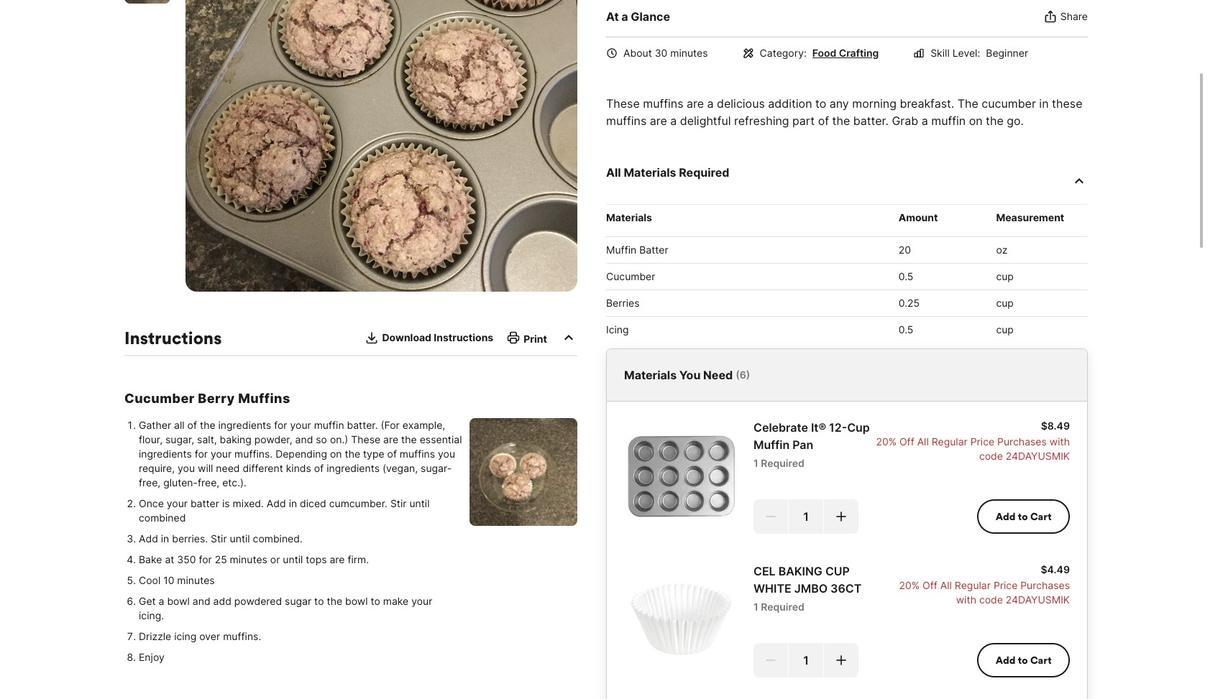 Task type: locate. For each thing, give the bounding box(es) containing it.
and left add
[[193, 595, 210, 608]]

1 horizontal spatial bowl
[[345, 595, 368, 608]]

on.)
[[330, 434, 348, 446]]

in down combined
[[161, 533, 169, 545]]

category: food crafting
[[760, 47, 879, 59]]

1 vertical spatial with
[[956, 594, 976, 606]]

off inside $8.49 20% off all regular price purchases with code 24dayusmik
[[899, 436, 914, 448]]

1 for celebrate it® 12-cup muffin pan
[[754, 457, 758, 470]]

2 free, from the left
[[198, 477, 219, 489]]

muffins. right the over
[[223, 631, 261, 643]]

1 horizontal spatial off
[[923, 580, 938, 592]]

0.5
[[899, 270, 913, 283], [899, 324, 913, 336]]

2 button to increment counter for number stepper image from the top
[[834, 654, 848, 668]]

1 vertical spatial required
[[761, 457, 804, 470]]

regular
[[932, 436, 968, 448], [955, 580, 991, 592]]

stir up 25
[[211, 533, 227, 545]]

a up delightful
[[707, 96, 714, 111]]

1 horizontal spatial cucumber
[[606, 270, 655, 283]]

1 vertical spatial cup
[[996, 297, 1014, 309]]

purchases inside $8.49 20% off all regular price purchases with code 24dayusmik
[[997, 436, 1047, 448]]

1 horizontal spatial tabler image
[[742, 47, 754, 59]]

0 vertical spatial purchases
[[997, 436, 1047, 448]]

icing
[[174, 631, 197, 643]]

the down example,
[[401, 434, 417, 446]]

24dayusmik
[[1006, 450, 1070, 462], [1006, 594, 1070, 606]]

cart
[[1030, 511, 1052, 523], [1030, 654, 1052, 667]]

ingredients down type
[[327, 462, 380, 475]]

1 add to cart from the top
[[996, 511, 1052, 523]]

cucumber down the muffin batter
[[606, 270, 655, 283]]

muffins. inside the gather all of the ingredients for your muffin batter. (for example, flour, sugar, salt, baking powder, and so on.) these are the essential ingredients for your muffins. depending on the type of muffins you require, you will need different kinds of ingredients (vegan, sugar- free, gluten-free, etc.).
[[234, 448, 273, 460]]

crafting
[[839, 47, 879, 59]]

for left 25
[[199, 554, 212, 566]]

1 down white
[[754, 601, 758, 613]]

part
[[792, 114, 815, 128]]

0 vertical spatial materials
[[624, 165, 676, 180]]

regular for celebrate it® 12-cup muffin pan
[[932, 436, 968, 448]]

with
[[1050, 436, 1070, 448], [956, 594, 976, 606]]

tabler image left skill
[[913, 47, 925, 59]]

muffins up the all materials required
[[606, 114, 647, 128]]

these down about
[[606, 96, 640, 111]]

0 horizontal spatial on
[[330, 448, 342, 460]]

cucumber up gather
[[124, 391, 195, 406]]

until inside once your batter is mixed. add in diced cumcumber. stir until combined
[[409, 498, 430, 510]]

off for celebrate it® 12-cup muffin pan
[[899, 436, 914, 448]]

1 button to increment counter for number stepper image from the top
[[834, 510, 848, 524]]

cumcumber.
[[329, 498, 388, 510]]

20% inside $4.49 20% off all regular price purchases with code 24dayusmik
[[899, 580, 920, 592]]

and up the 'depending'
[[295, 434, 313, 446]]

materials for materials
[[606, 211, 652, 224]]

muffin up the so
[[314, 419, 344, 431]]

minutes
[[670, 47, 708, 59], [230, 554, 267, 566], [177, 575, 215, 587]]

sugar
[[285, 595, 311, 608]]

20% inside $8.49 20% off all regular price purchases with code 24dayusmik
[[876, 436, 897, 448]]

1 for cel baking cup white jmbo 36ct
[[754, 601, 758, 613]]

1 horizontal spatial you
[[438, 448, 455, 460]]

1 vertical spatial cart
[[1030, 654, 1052, 667]]

all inside $8.49 20% off all regular price purchases with code 24dayusmik
[[917, 436, 929, 448]]

1 vertical spatial muffin
[[754, 438, 790, 452]]

tabler image
[[742, 47, 754, 59], [913, 47, 925, 59], [506, 331, 521, 345]]

in left diced on the left bottom of the page
[[289, 498, 297, 510]]

example,
[[402, 419, 445, 431]]

0 vertical spatial cup
[[996, 270, 1014, 283]]

0.5 down 20 in the top of the page
[[899, 270, 913, 283]]

tabler image left share
[[1043, 9, 1058, 24]]

minutes left or
[[230, 554, 267, 566]]

cucumber berry muffins image
[[186, 0, 577, 292]]

1 vertical spatial price
[[994, 580, 1018, 592]]

required inside the cel baking cup white jmbo 36ct 1 required
[[761, 601, 804, 613]]

add to cart button for cel baking cup white jmbo 36ct
[[977, 644, 1070, 678]]

it®
[[811, 421, 826, 435]]

button to increment counter for number stepper image for pan
[[834, 510, 848, 524]]

1 horizontal spatial minutes
[[230, 554, 267, 566]]

breakfast.
[[900, 96, 954, 111]]

button to increment counter for number stepper image right number stepper text box
[[834, 510, 848, 524]]

the right the sugar
[[327, 595, 342, 608]]

purchases down $8.49
[[997, 436, 1047, 448]]

2 vertical spatial materials
[[624, 368, 677, 383]]

batter.
[[853, 114, 889, 128], [347, 419, 378, 431]]

purchases down $4.49
[[1020, 580, 1070, 592]]

1 inside celebrate it® 12-cup muffin pan 1 required
[[754, 457, 758, 470]]

with for celebrate it® 12-cup muffin pan
[[1050, 436, 1070, 448]]

your right make
[[411, 595, 432, 608]]

and
[[295, 434, 313, 446], [193, 595, 210, 608]]

1 add to cart button from the top
[[977, 500, 1070, 534]]

1 code from the top
[[979, 450, 1003, 462]]

2 cup from the top
[[996, 297, 1014, 309]]

free, down will
[[198, 477, 219, 489]]

regular inside $8.49 20% off all regular price purchases with code 24dayusmik
[[932, 436, 968, 448]]

code inside $8.49 20% off all regular price purchases with code 24dayusmik
[[979, 450, 1003, 462]]

is
[[222, 498, 230, 510]]

add inside once your batter is mixed. add in diced cumcumber. stir until combined
[[267, 498, 286, 510]]

0 vertical spatial in
[[1039, 96, 1049, 111]]

1 cart from the top
[[1030, 511, 1052, 523]]

1 horizontal spatial ingredients
[[218, 419, 271, 431]]

button to increment counter for number stepper image right number stepper text field
[[834, 654, 848, 668]]

1 vertical spatial and
[[193, 595, 210, 608]]

1 free, from the left
[[139, 477, 161, 489]]

until up bake at 350 for 25 minutes or until tops are firm.
[[230, 533, 250, 545]]

minutes down 350
[[177, 575, 215, 587]]

stir
[[390, 498, 407, 510], [211, 533, 227, 545]]

2 horizontal spatial tabler image
[[913, 47, 925, 59]]

the
[[958, 96, 978, 111]]

batter. up on.)
[[347, 419, 378, 431]]

ingredients up baking
[[218, 419, 271, 431]]

1 vertical spatial code
[[979, 594, 1003, 606]]

a right get
[[159, 595, 164, 608]]

2 24dayusmik from the top
[[1006, 594, 1070, 606]]

your
[[290, 419, 311, 431], [211, 448, 232, 460], [167, 498, 188, 510], [411, 595, 432, 608]]

2 vertical spatial minutes
[[177, 575, 215, 587]]

muffins up the (vegan,
[[400, 448, 435, 460]]

of
[[818, 114, 829, 128], [187, 419, 197, 431], [387, 448, 397, 460], [314, 462, 324, 475]]

1 vertical spatial on
[[330, 448, 342, 460]]

2 0.5 from the top
[[899, 324, 913, 336]]

a inside get a bowl and add powdered sugar to the bowl to make your icing.
[[159, 595, 164, 608]]

regular inside $4.49 20% off all regular price purchases with code 24dayusmik
[[955, 580, 991, 592]]

0 vertical spatial all
[[606, 165, 621, 180]]

at
[[606, 9, 619, 24]]

cel baking cup white jmbo 36ct image
[[624, 563, 739, 678]]

0 horizontal spatial stir
[[211, 533, 227, 545]]

over
[[199, 631, 220, 643]]

and inside get a bowl and add powdered sugar to the bowl to make your icing.
[[193, 595, 210, 608]]

required down delightful
[[679, 165, 729, 180]]

$4.49
[[1041, 564, 1070, 576]]

1 vertical spatial add to cart button
[[977, 644, 1070, 678]]

materials
[[624, 165, 676, 180], [606, 211, 652, 224], [624, 368, 677, 383]]

on down on.)
[[330, 448, 342, 460]]

0 vertical spatial cart
[[1030, 511, 1052, 523]]

$8.49 20% off all regular price purchases with code 24dayusmik
[[876, 420, 1070, 462]]

1 down celebrate at the right bottom
[[754, 457, 758, 470]]

code for cel baking cup white jmbo 36ct
[[979, 594, 1003, 606]]

required down white
[[761, 601, 804, 613]]

off inside $4.49 20% off all regular price purchases with code 24dayusmik
[[923, 580, 938, 592]]

0 vertical spatial required
[[679, 165, 729, 180]]

2 1 from the top
[[754, 601, 758, 613]]

1 vertical spatial minutes
[[230, 554, 267, 566]]

batter
[[190, 498, 219, 510]]

cucumber berry muffins image 2 image
[[124, 0, 170, 4]]

off for cel baking cup white jmbo 36ct
[[923, 580, 938, 592]]

in left these
[[1039, 96, 1049, 111]]

delightful
[[680, 114, 731, 128]]

0 horizontal spatial until
[[230, 533, 250, 545]]

1 vertical spatial materials
[[606, 211, 652, 224]]

price inside $8.49 20% off all regular price purchases with code 24dayusmik
[[971, 436, 995, 448]]

muffins. up different
[[234, 448, 273, 460]]

the up salt,
[[200, 419, 215, 431]]

of right part
[[818, 114, 829, 128]]

tabler image inside print link
[[506, 331, 521, 345]]

2 vertical spatial in
[[161, 533, 169, 545]]

1 bowl from the left
[[167, 595, 190, 608]]

tabler image left print
[[506, 331, 521, 345]]

1 vertical spatial 0.5
[[899, 324, 913, 336]]

Number Stepper text field
[[789, 500, 823, 534]]

1 vertical spatial muffin
[[314, 419, 344, 431]]

measurement
[[996, 211, 1064, 224]]

2 add to cart from the top
[[996, 654, 1052, 667]]

0 vertical spatial muffins.
[[234, 448, 273, 460]]

price inside $4.49 20% off all regular price purchases with code 24dayusmik
[[994, 580, 1018, 592]]

0 horizontal spatial 20%
[[876, 436, 897, 448]]

0 vertical spatial regular
[[932, 436, 968, 448]]

1 horizontal spatial and
[[295, 434, 313, 446]]

2 vertical spatial required
[[761, 601, 804, 613]]

all for celebrate it® 12-cup muffin pan
[[917, 436, 929, 448]]

2 cart from the top
[[1030, 654, 1052, 667]]

tabler image for download instructions
[[365, 331, 379, 345]]

1 inside the cel baking cup white jmbo 36ct 1 required
[[754, 601, 758, 613]]

2 code from the top
[[979, 594, 1003, 606]]

muffin
[[606, 244, 637, 256], [754, 438, 790, 452]]

bowl down "cool 10 minutes"
[[167, 595, 190, 608]]

2 vertical spatial until
[[283, 554, 303, 566]]

0 vertical spatial with
[[1050, 436, 1070, 448]]

any
[[830, 96, 849, 111]]

1 vertical spatial 20%
[[899, 580, 920, 592]]

0 vertical spatial 1
[[754, 457, 758, 470]]

a left delightful
[[670, 114, 677, 128]]

of inside these muffins are a delicious addition to any morning breakfast. the cucumber in these muffins are a delightful refreshing part of the batter. grab a muffin on the go.
[[818, 114, 829, 128]]

2 vertical spatial ingredients
[[327, 462, 380, 475]]

all
[[174, 419, 185, 431]]

1 vertical spatial off
[[923, 580, 938, 592]]

0 vertical spatial for
[[274, 419, 287, 431]]

gather
[[139, 419, 171, 431]]

purchases
[[997, 436, 1047, 448], [1020, 580, 1070, 592]]

off
[[899, 436, 914, 448], [923, 580, 938, 592]]

code inside $4.49 20% off all regular price purchases with code 24dayusmik
[[979, 594, 1003, 606]]

on
[[969, 114, 983, 128], [330, 448, 342, 460]]

all inside $4.49 20% off all regular price purchases with code 24dayusmik
[[940, 580, 952, 592]]

tabler image for about 30 minutes
[[606, 47, 618, 59]]

0 vertical spatial and
[[295, 434, 313, 446]]

2 vertical spatial for
[[199, 554, 212, 566]]

1 horizontal spatial in
[[289, 498, 297, 510]]

sugar,
[[165, 434, 194, 446]]

0 vertical spatial add to cart button
[[977, 500, 1070, 534]]

36ct
[[831, 582, 862, 596]]

your up need
[[211, 448, 232, 460]]

1 vertical spatial add to cart
[[996, 654, 1052, 667]]

required down 'pan'
[[761, 457, 804, 470]]

1 horizontal spatial with
[[1050, 436, 1070, 448]]

cart for cel baking cup white jmbo 36ct
[[1030, 654, 1052, 667]]

at a glance
[[606, 9, 670, 24]]

materials you need ( 6 )
[[624, 368, 750, 383]]

0 horizontal spatial and
[[193, 595, 210, 608]]

for up powder,
[[274, 419, 287, 431]]

minutes right the 30
[[670, 47, 708, 59]]

1 horizontal spatial tabler image
[[606, 47, 618, 59]]

muffin down celebrate at the right bottom
[[754, 438, 790, 452]]

1 vertical spatial tabler image
[[606, 47, 618, 59]]

these inside the gather all of the ingredients for your muffin batter. (for example, flour, sugar, salt, baking powder, and so on.) these are the essential ingredients for your muffins. depending on the type of muffins you require, you will need different kinds of ingredients (vegan, sugar- free, gluten-free, etc.).
[[351, 434, 381, 446]]

free, down 'require,'
[[139, 477, 161, 489]]

0 horizontal spatial batter.
[[347, 419, 378, 431]]

1 horizontal spatial these
[[606, 96, 640, 111]]

0 horizontal spatial bowl
[[167, 595, 190, 608]]

berries.
[[172, 533, 208, 545]]

icing.
[[139, 610, 164, 622]]

these muffins are a delicious addition to any morning breakfast. the cucumber in these muffins are a delightful refreshing part of the batter. grab a muffin on the go.
[[606, 96, 1083, 128]]

required for cel
[[761, 601, 804, 613]]

24dayusmik down $4.49
[[1006, 594, 1070, 606]]

cucumber
[[606, 270, 655, 283], [124, 391, 195, 406]]

you down essential
[[438, 448, 455, 460]]

1 vertical spatial muffins
[[606, 114, 647, 128]]

required inside dropdown button
[[679, 165, 729, 180]]

0 vertical spatial minutes
[[670, 47, 708, 59]]

0.25
[[899, 297, 920, 309]]

2 horizontal spatial all
[[940, 580, 952, 592]]

these up type
[[351, 434, 381, 446]]

muffin
[[931, 114, 966, 128], [314, 419, 344, 431]]

cup
[[996, 270, 1014, 283], [996, 297, 1014, 309], [996, 324, 1014, 336]]

skill level: beginner
[[931, 47, 1028, 59]]

0 horizontal spatial with
[[956, 594, 976, 606]]

1 vertical spatial batter.
[[347, 419, 378, 431]]

2 horizontal spatial minutes
[[670, 47, 708, 59]]

your up the 'depending'
[[290, 419, 311, 431]]

2 vertical spatial all
[[940, 580, 952, 592]]

until down the sugar-
[[409, 498, 430, 510]]

for up will
[[195, 448, 208, 460]]

baking
[[220, 434, 252, 446]]

required inside celebrate it® 12-cup muffin pan 1 required
[[761, 457, 804, 470]]

add to cart button
[[977, 500, 1070, 534], [977, 644, 1070, 678]]

cucumber for cucumber
[[606, 270, 655, 283]]

baking
[[778, 564, 823, 579]]

2 horizontal spatial tabler image
[[1043, 9, 1058, 24]]

make
[[383, 595, 409, 608]]

print link
[[506, 329, 547, 347]]

bake at 350 for 25 minutes or until tops are firm.
[[139, 554, 372, 566]]

of right all in the bottom of the page
[[187, 419, 197, 431]]

0 vertical spatial until
[[409, 498, 430, 510]]

0 vertical spatial 24dayusmik
[[1006, 450, 1070, 462]]

1 vertical spatial in
[[289, 498, 297, 510]]

until right or
[[283, 554, 303, 566]]

24dayusmik inside $8.49 20% off all regular price purchases with code 24dayusmik
[[1006, 450, 1070, 462]]

you up 'gluten-'
[[178, 462, 195, 475]]

2 add to cart button from the top
[[977, 644, 1070, 678]]

instructions right download
[[434, 331, 493, 344]]

1 vertical spatial all
[[917, 436, 929, 448]]

get
[[139, 595, 156, 608]]

1 vertical spatial stir
[[211, 533, 227, 545]]

add to cart
[[996, 511, 1052, 523], [996, 654, 1052, 667]]

24dayusmik inside $4.49 20% off all regular price purchases with code 24dayusmik
[[1006, 594, 1070, 606]]

drizzle icing over muffins.
[[139, 631, 264, 643]]

these inside these muffins are a delicious addition to any morning breakfast. the cucumber in these muffins are a delightful refreshing part of the batter. grab a muffin on the go.
[[606, 96, 640, 111]]

instructions up the cucumber berry muffins
[[124, 327, 222, 349]]

1 vertical spatial these
[[351, 434, 381, 446]]

your up combined
[[167, 498, 188, 510]]

0 vertical spatial muffins
[[643, 96, 683, 111]]

stir down the (vegan,
[[390, 498, 407, 510]]

tabler image
[[1043, 9, 1058, 24], [606, 47, 618, 59], [365, 331, 379, 345]]

are left delightful
[[650, 114, 667, 128]]

0 horizontal spatial tabler image
[[365, 331, 379, 345]]

muffins.
[[234, 448, 273, 460], [223, 631, 261, 643]]

cart for celebrate it® 12-cup muffin pan
[[1030, 511, 1052, 523]]

0 vertical spatial on
[[969, 114, 983, 128]]

tabler image left about
[[606, 47, 618, 59]]

0 vertical spatial cucumber
[[606, 270, 655, 283]]

0 horizontal spatial minutes
[[177, 575, 215, 587]]

bowl left make
[[345, 595, 368, 608]]

0 horizontal spatial muffin
[[606, 244, 637, 256]]

0 vertical spatial batter.
[[853, 114, 889, 128]]

muffins
[[643, 96, 683, 111], [606, 114, 647, 128], [400, 448, 435, 460]]

materials inside dropdown button
[[624, 165, 676, 180]]

1 horizontal spatial free,
[[198, 477, 219, 489]]

to
[[815, 96, 826, 111], [1018, 511, 1028, 523], [314, 595, 324, 608], [371, 595, 380, 608], [1018, 654, 1028, 667]]

0 horizontal spatial in
[[161, 533, 169, 545]]

muffin down the on the right
[[931, 114, 966, 128]]

level:
[[952, 47, 980, 59]]

batter. inside the gather all of the ingredients for your muffin batter. (for example, flour, sugar, salt, baking powder, and so on.) these are the essential ingredients for your muffins. depending on the type of muffins you require, you will need different kinds of ingredients (vegan, sugar- free, gluten-free, etc.).
[[347, 419, 378, 431]]

1 vertical spatial button to increment counter for number stepper image
[[834, 654, 848, 668]]

batter. down morning in the top right of the page
[[853, 114, 889, 128]]

2 vertical spatial tabler image
[[365, 331, 379, 345]]

require,
[[139, 462, 175, 475]]

tabler image left download
[[365, 331, 379, 345]]

amount
[[899, 211, 938, 224]]

batter. inside these muffins are a delicious addition to any morning breakfast. the cucumber in these muffins are a delightful refreshing part of the batter. grab a muffin on the go.
[[853, 114, 889, 128]]

muffins up delightful
[[643, 96, 683, 111]]

batter
[[639, 244, 668, 256]]

24dayusmik down $8.49
[[1006, 450, 1070, 462]]

0 horizontal spatial muffin
[[314, 419, 344, 431]]

on down the on the right
[[969, 114, 983, 128]]

0 vertical spatial 0.5
[[899, 270, 913, 283]]

ingredients up 'require,'
[[139, 448, 192, 460]]

icing
[[606, 324, 629, 336]]

1 horizontal spatial batter.
[[853, 114, 889, 128]]

1 24dayusmik from the top
[[1006, 450, 1070, 462]]

0 horizontal spatial free,
[[139, 477, 161, 489]]

until
[[409, 498, 430, 510], [230, 533, 250, 545], [283, 554, 303, 566]]

1 horizontal spatial 20%
[[899, 580, 920, 592]]

1 vertical spatial ingredients
[[139, 448, 192, 460]]

are down (for
[[383, 434, 398, 446]]

20% for cel baking cup white jmbo 36ct
[[899, 580, 920, 592]]

of right kinds
[[314, 462, 324, 475]]

tabler image left the category:
[[742, 47, 754, 59]]

0 vertical spatial muffin
[[931, 114, 966, 128]]

add to cart button for celebrate it® 12-cup muffin pan
[[977, 500, 1070, 534]]

with inside $8.49 20% off all regular price purchases with code 24dayusmik
[[1050, 436, 1070, 448]]

0.5 down 0.25
[[899, 324, 913, 336]]

0 vertical spatial off
[[899, 436, 914, 448]]

with inside $4.49 20% off all regular price purchases with code 24dayusmik
[[956, 594, 976, 606]]

purchases inside $4.49 20% off all regular price purchases with code 24dayusmik
[[1020, 580, 1070, 592]]

instructions
[[124, 327, 222, 349], [434, 331, 493, 344]]

1 1 from the top
[[754, 457, 758, 470]]

muffin left batter
[[606, 244, 637, 256]]

button to increment counter for number stepper image
[[834, 510, 848, 524], [834, 654, 848, 668]]

0 horizontal spatial tabler image
[[506, 331, 521, 345]]



Task type: vqa. For each thing, say whether or not it's contained in the screenshot.
1st EST from right
no



Task type: describe. For each thing, give the bounding box(es) containing it.
these
[[1052, 96, 1083, 111]]

tabler image for skill
[[913, 47, 925, 59]]

share
[[1060, 10, 1088, 22]]

all for cel baking cup white jmbo 36ct
[[940, 580, 952, 592]]

24dayusmik for cel baking cup white jmbo 36ct
[[1006, 594, 1070, 606]]

flour,
[[139, 434, 163, 446]]

addition
[[768, 96, 812, 111]]

berries
[[606, 297, 640, 309]]

kinds
[[286, 462, 311, 475]]

regular for cel baking cup white jmbo 36ct
[[955, 580, 991, 592]]

0 vertical spatial muffin
[[606, 244, 637, 256]]

muffins inside the gather all of the ingredients for your muffin batter. (for example, flour, sugar, salt, baking powder, and so on.) these are the essential ingredients for your muffins. depending on the type of muffins you require, you will need different kinds of ingredients (vegan, sugar- free, gluten-free, etc.).
[[400, 448, 435, 460]]

20
[[899, 244, 911, 256]]

white
[[754, 582, 791, 596]]

all inside dropdown button
[[606, 165, 621, 180]]

are up delightful
[[687, 96, 704, 111]]

jmbo
[[794, 582, 828, 596]]

celebrate it® 12-cup muffin pan image
[[624, 419, 739, 534]]

tabler image for category:
[[742, 47, 754, 59]]

celebrate
[[754, 421, 808, 435]]

category:
[[760, 47, 807, 59]]

muffin inside celebrate it® 12-cup muffin pan 1 required
[[754, 438, 790, 452]]

)
[[746, 369, 750, 381]]

the left go.
[[986, 114, 1004, 128]]

on inside the gather all of the ingredients for your muffin batter. (for example, flour, sugar, salt, baking powder, and so on.) these are the essential ingredients for your muffins. depending on the type of muffins you require, you will need different kinds of ingredients (vegan, sugar- free, gluten-free, etc.).
[[330, 448, 342, 460]]

beginner
[[986, 47, 1028, 59]]

add to cart for cel baking cup white jmbo 36ct
[[996, 654, 1052, 667]]

a down breakfast.
[[922, 114, 928, 128]]

0 vertical spatial you
[[438, 448, 455, 460]]

25
[[215, 554, 227, 566]]

350
[[177, 554, 196, 566]]

to inside these muffins are a delicious addition to any morning breakfast. the cucumber in these muffins are a delightful refreshing part of the batter. grab a muffin on the go.
[[815, 96, 826, 111]]

muffin batter
[[606, 244, 668, 256]]

or
[[270, 554, 280, 566]]

add
[[213, 595, 231, 608]]

add in berries. stir until combined.
[[139, 533, 305, 545]]

30
[[655, 47, 668, 59]]

need
[[703, 368, 733, 383]]

skill
[[931, 47, 950, 59]]

1 vertical spatial muffins.
[[223, 631, 261, 643]]

different
[[243, 462, 283, 475]]

download instructions
[[382, 331, 493, 344]]

code for celebrate it® 12-cup muffin pan
[[979, 450, 1003, 462]]

step cucumber berry muffins image
[[470, 418, 577, 526]]

gather all of the ingredients for your muffin batter. (for example, flour, sugar, salt, baking powder, and so on.) these are the essential ingredients for your muffins. depending on the type of muffins you require, you will need different kinds of ingredients (vegan, sugar- free, gluten-free, etc.).
[[139, 419, 462, 489]]

essential
[[420, 434, 462, 446]]

will
[[198, 462, 213, 475]]

at
[[165, 554, 174, 566]]

$4.49 20% off all regular price purchases with code 24dayusmik
[[899, 564, 1070, 606]]

muffin inside the gather all of the ingredients for your muffin batter. (for example, flour, sugar, salt, baking powder, and so on.) these are the essential ingredients for your muffins. depending on the type of muffins you require, you will need different kinds of ingredients (vegan, sugar- free, gluten-free, etc.).
[[314, 419, 344, 431]]

firm.
[[348, 554, 369, 566]]

about 30 minutes
[[623, 47, 708, 59]]

cucumber for cucumber berry muffins
[[124, 391, 195, 406]]

purchases for celebrate it® 12-cup muffin pan
[[997, 436, 1047, 448]]

bake
[[139, 554, 162, 566]]

drizzle
[[139, 631, 171, 643]]

of up the (vegan,
[[387, 448, 397, 460]]

powdered
[[234, 595, 282, 608]]

1 cup from the top
[[996, 270, 1014, 283]]

cucumber berry muffins
[[124, 391, 290, 406]]

1 vertical spatial you
[[178, 462, 195, 475]]

2 bowl from the left
[[345, 595, 368, 608]]

2 horizontal spatial ingredients
[[327, 462, 380, 475]]

20% for celebrate it® 12-cup muffin pan
[[876, 436, 897, 448]]

food
[[812, 47, 836, 59]]

6
[[740, 369, 746, 381]]

1 horizontal spatial until
[[283, 554, 303, 566]]

1 horizontal spatial instructions
[[434, 331, 493, 344]]

mixed.
[[233, 498, 264, 510]]

are right tops
[[330, 554, 345, 566]]

your inside once your batter is mixed. add in diced cumcumber. stir until combined
[[167, 498, 188, 510]]

price for cel baking cup white jmbo 36ct
[[994, 580, 1018, 592]]

salt,
[[197, 434, 217, 446]]

are inside the gather all of the ingredients for your muffin batter. (for example, flour, sugar, salt, baking powder, and so on.) these are the essential ingredients for your muffins. depending on the type of muffins you require, you will need different kinds of ingredients (vegan, sugar- free, gluten-free, etc.).
[[383, 434, 398, 446]]

minutes for cool 10 minutes
[[177, 575, 215, 587]]

tops
[[306, 554, 327, 566]]

combined.
[[253, 533, 303, 545]]

depending
[[275, 448, 327, 460]]

type
[[363, 448, 384, 460]]

24dayusmik for celebrate it® 12-cup muffin pan
[[1006, 450, 1070, 462]]

3 cup from the top
[[996, 324, 1014, 336]]

a right the at
[[621, 9, 628, 24]]

your inside get a bowl and add powdered sugar to the bowl to make your icing.
[[411, 595, 432, 608]]

morning
[[852, 96, 897, 111]]

diced
[[300, 498, 326, 510]]

$8.49
[[1041, 420, 1070, 432]]

1 0.5 from the top
[[899, 270, 913, 283]]

the down any
[[832, 114, 850, 128]]

once your batter is mixed. add in diced cumcumber. stir until combined
[[139, 498, 430, 524]]

stir inside once your batter is mixed. add in diced cumcumber. stir until combined
[[390, 498, 407, 510]]

minutes for about 30 minutes
[[670, 47, 708, 59]]

cel
[[754, 564, 776, 579]]

(
[[736, 369, 740, 381]]

in inside once your batter is mixed. add in diced cumcumber. stir until combined
[[289, 498, 297, 510]]

button to increment counter for number stepper image for 36ct
[[834, 654, 848, 668]]

berry
[[198, 391, 235, 406]]

cel baking cup white jmbo 36ct link
[[754, 563, 886, 598]]

about
[[623, 47, 652, 59]]

Number Stepper text field
[[789, 644, 823, 678]]

enjoy
[[139, 651, 164, 664]]

cel baking cup white jmbo 36ct 1 required
[[754, 564, 862, 613]]

download
[[382, 331, 431, 344]]

cucumber
[[982, 96, 1036, 111]]

need
[[216, 462, 240, 475]]

pan
[[793, 438, 813, 452]]

1 vertical spatial for
[[195, 448, 208, 460]]

oz
[[996, 244, 1008, 256]]

0 vertical spatial ingredients
[[218, 419, 271, 431]]

cool
[[139, 575, 161, 587]]

on inside these muffins are a delicious addition to any morning breakfast. the cucumber in these muffins are a delightful refreshing part of the batter. grab a muffin on the go.
[[969, 114, 983, 128]]

sugar-
[[421, 462, 452, 475]]

10
[[163, 575, 174, 587]]

cup
[[847, 421, 870, 435]]

1 vertical spatial until
[[230, 533, 250, 545]]

with for cel baking cup white jmbo 36ct
[[956, 594, 976, 606]]

purchases for cel baking cup white jmbo 36ct
[[1020, 580, 1070, 592]]

materials for materials you need ( 6 )
[[624, 368, 677, 383]]

add to cart for celebrate it® 12-cup muffin pan
[[996, 511, 1052, 523]]

the inside get a bowl and add powdered sugar to the bowl to make your icing.
[[327, 595, 342, 608]]

price for celebrate it® 12-cup muffin pan
[[971, 436, 995, 448]]

tabler image for share
[[1043, 9, 1058, 24]]

the down on.)
[[345, 448, 360, 460]]

etc.).
[[222, 477, 247, 489]]

in inside these muffins are a delicious addition to any morning breakfast. the cucumber in these muffins are a delightful refreshing part of the batter. grab a muffin on the go.
[[1039, 96, 1049, 111]]

0 horizontal spatial ingredients
[[139, 448, 192, 460]]

refreshing
[[734, 114, 789, 128]]

required for celebrate
[[761, 457, 804, 470]]

and inside the gather all of the ingredients for your muffin batter. (for example, flour, sugar, salt, baking powder, and so on.) these are the essential ingredients for your muffins. depending on the type of muffins you require, you will need different kinds of ingredients (vegan, sugar- free, gluten-free, etc.).
[[295, 434, 313, 446]]

cool 10 minutes
[[139, 575, 218, 587]]

go.
[[1007, 114, 1024, 128]]

0 horizontal spatial instructions
[[124, 327, 222, 349]]

muffin inside these muffins are a delicious addition to any morning breakfast. the cucumber in these muffins are a delightful refreshing part of the batter. grab a muffin on the go.
[[931, 114, 966, 128]]

you
[[679, 368, 701, 383]]

celebrate it® 12-cup muffin pan 1 required
[[754, 421, 870, 470]]

(vegan,
[[382, 462, 418, 475]]

muffins
[[238, 391, 290, 406]]



